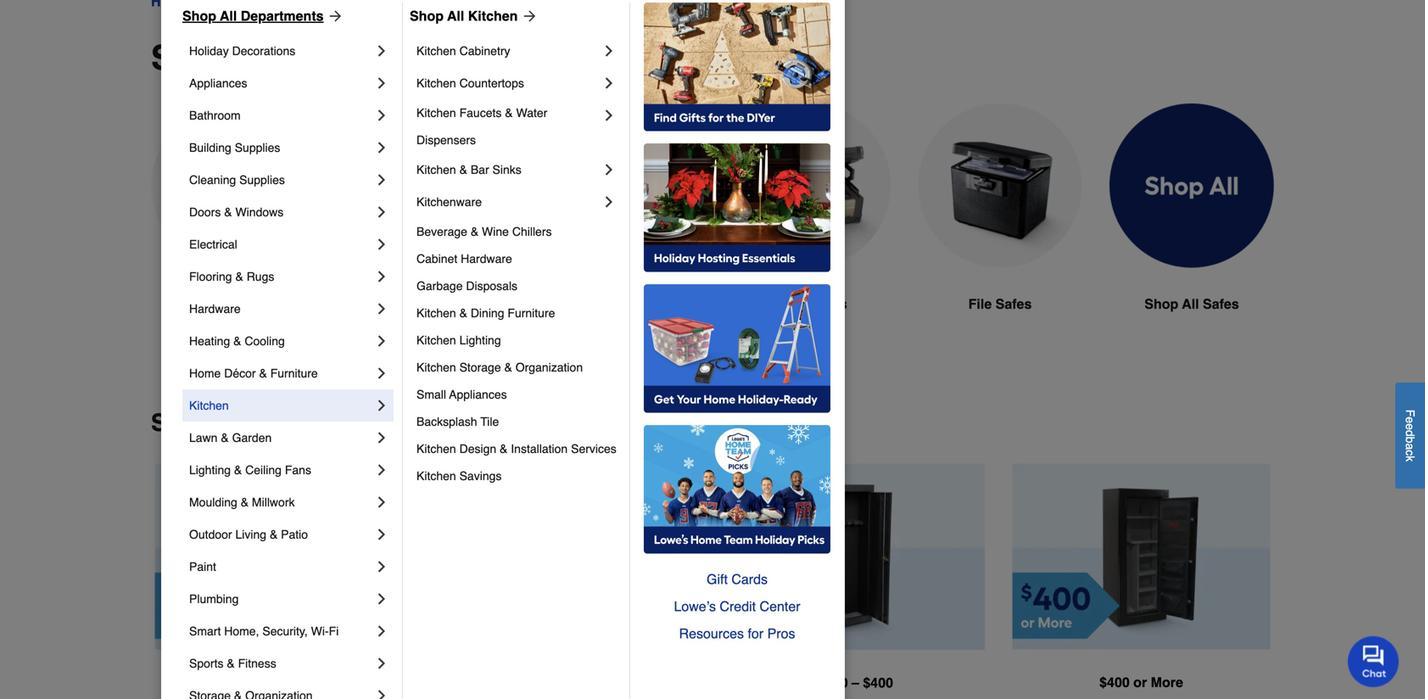 Task type: vqa. For each thing, say whether or not it's contained in the screenshot.
Sports & Fitness
yes



Task type: locate. For each thing, give the bounding box(es) containing it.
e up b
[[1404, 423, 1418, 430]]

chevron right image for building supplies
[[373, 139, 390, 156]]

chevron right image for sports & fitness
[[373, 655, 390, 672]]

lighting up moulding
[[189, 463, 231, 477]]

shop for shop safes by price
[[151, 409, 210, 437]]

lighting
[[460, 333, 501, 347], [189, 463, 231, 477]]

arrow right image for shop all departments
[[324, 8, 344, 25]]

outdoor
[[189, 528, 232, 541]]

supplies up windows
[[239, 173, 285, 187]]

file
[[969, 296, 992, 312]]

1 horizontal spatial hardware
[[461, 252, 512, 266]]

hardware down beverage & wine chillers
[[461, 252, 512, 266]]

cleaning supplies
[[189, 173, 285, 187]]

supplies up cleaning supplies
[[235, 141, 280, 154]]

1 horizontal spatial appliances
[[449, 388, 507, 401]]

1 arrow right image from the left
[[324, 8, 344, 25]]

appliances
[[189, 76, 247, 90], [449, 388, 507, 401]]

0 vertical spatial hardware
[[461, 252, 512, 266]]

services
[[571, 442, 617, 456]]

garbage disposals link
[[417, 272, 618, 300]]

0 vertical spatial shop
[[1145, 296, 1179, 312]]

1 vertical spatial shop
[[151, 409, 210, 437]]

0 horizontal spatial shop
[[151, 409, 210, 437]]

1 shop from the left
[[182, 8, 216, 24]]

1 e from the top
[[1404, 417, 1418, 423]]

arrow right image inside the shop all departments link
[[324, 8, 344, 25]]

kitchen & bar sinks
[[417, 163, 522, 177]]

kitchen & dining furniture
[[417, 306, 555, 320]]

kitchen inside kitchen faucets & water dispensers
[[417, 106, 456, 120]]

home safes link
[[535, 104, 699, 355]]

kitchen for kitchen savings
[[417, 469, 456, 483]]

cards
[[732, 572, 768, 587]]

1 vertical spatial home
[[189, 367, 221, 380]]

1 horizontal spatial home
[[578, 296, 616, 312]]

shop all departments
[[182, 8, 324, 24]]

safes for chest safes
[[811, 296, 848, 312]]

bathroom link
[[189, 99, 373, 132]]

file safes link
[[918, 104, 1083, 355]]

sports
[[189, 657, 224, 670]]

furniture up kitchen lighting link
[[508, 306, 555, 320]]

less
[[290, 674, 321, 690]]

f e e d b a c k
[[1404, 409, 1418, 462]]

chevron right image
[[373, 42, 390, 59], [601, 75, 618, 92], [373, 107, 390, 124], [601, 161, 618, 178], [373, 171, 390, 188], [601, 193, 618, 210], [373, 204, 390, 221], [373, 268, 390, 285], [373, 333, 390, 350], [373, 558, 390, 575], [373, 591, 390, 608], [373, 623, 390, 640], [373, 655, 390, 672], [373, 687, 390, 699]]

find gifts for the diyer. image
[[644, 3, 831, 132]]

disposals
[[466, 279, 518, 293]]

fans
[[285, 463, 311, 477]]

kitchen down garbage
[[417, 306, 456, 320]]

shop safes by price
[[151, 409, 379, 437]]

chest safes link
[[726, 104, 891, 355]]

lowe's credit center
[[674, 599, 801, 614]]

backsplash tile
[[417, 415, 499, 429]]

beverage & wine chillers link
[[417, 218, 618, 245]]

center
[[760, 599, 801, 614]]

plumbing
[[189, 592, 239, 606]]

moulding & millwork
[[189, 496, 295, 509]]

holiday decorations
[[189, 44, 296, 58]]

& left wine
[[471, 225, 479, 238]]

chevron right image for home décor & furniture
[[373, 365, 390, 382]]

chevron right image for lighting & ceiling fans
[[373, 462, 390, 479]]

building
[[189, 141, 232, 154]]

safes for file safes
[[996, 296, 1032, 312]]

kitchen up lawn
[[189, 399, 229, 412]]

chevron right image for holiday decorations
[[373, 42, 390, 59]]

kitchen up dispensers
[[417, 106, 456, 120]]

shop all safes link
[[1110, 104, 1275, 355]]

& right the décor
[[259, 367, 267, 380]]

0 horizontal spatial shop
[[182, 8, 216, 24]]

kitchen down dispensers
[[417, 163, 456, 177]]

more
[[1151, 674, 1184, 690]]

chevron right image
[[601, 42, 618, 59], [373, 75, 390, 92], [601, 107, 618, 124], [373, 139, 390, 156], [373, 236, 390, 253], [373, 300, 390, 317], [373, 365, 390, 382], [373, 397, 390, 414], [373, 429, 390, 446], [373, 462, 390, 479], [373, 494, 390, 511], [373, 526, 390, 543]]

kitchen for kitchen faucets & water dispensers
[[417, 106, 456, 120]]

ceiling
[[245, 463, 282, 477]]

1 horizontal spatial shop
[[410, 8, 444, 24]]

& left patio
[[270, 528, 278, 541]]

&
[[505, 106, 513, 120], [460, 163, 468, 177], [224, 205, 232, 219], [471, 225, 479, 238], [235, 270, 243, 283], [460, 306, 468, 320], [233, 334, 241, 348], [504, 361, 512, 374], [259, 367, 267, 380], [221, 431, 229, 445], [500, 442, 508, 456], [234, 463, 242, 477], [241, 496, 249, 509], [270, 528, 278, 541], [227, 657, 235, 670]]

kitchen storage & organization link
[[417, 354, 618, 381]]

home
[[578, 296, 616, 312], [189, 367, 221, 380]]

kitchen down gun safes
[[417, 333, 456, 347]]

0 horizontal spatial appliances
[[189, 76, 247, 90]]

safes inside 'link'
[[996, 296, 1032, 312]]

kitchen down backsplash
[[417, 442, 456, 456]]

paint link
[[189, 551, 373, 583]]

or
[[273, 674, 286, 690]]

dispensers
[[417, 133, 476, 147]]

0 horizontal spatial home
[[189, 367, 221, 380]]

0 horizontal spatial arrow right image
[[324, 8, 344, 25]]

kitchen for kitchen storage & organization
[[417, 361, 456, 374]]

a
[[1404, 443, 1418, 450]]

kitchen storage & organization
[[417, 361, 583, 374]]

hardware down flooring
[[189, 302, 241, 316]]

0 horizontal spatial lighting
[[189, 463, 231, 477]]

furniture up kitchen link
[[270, 367, 318, 380]]

e up d
[[1404, 417, 1418, 423]]

chevron right image for hardware
[[373, 300, 390, 317]]

kitchen for kitchen design & installation services
[[417, 442, 456, 456]]

flooring & rugs link
[[189, 261, 373, 293]]

a black sentrysafe file safe with a key in the lock and the lid ajar. image
[[918, 104, 1083, 268]]

tile
[[481, 415, 499, 429]]

fireproof safes link
[[151, 104, 316, 355]]

& left water
[[505, 106, 513, 120]]

all
[[220, 8, 237, 24], [447, 8, 464, 24], [1182, 296, 1200, 312]]

lighting & ceiling fans link
[[189, 454, 373, 486]]

kitchen cabinetry link
[[417, 35, 601, 67]]

sports & fitness
[[189, 657, 276, 670]]

1 vertical spatial hardware
[[189, 302, 241, 316]]

safes for shop safes by price
[[217, 409, 280, 437]]

shop all. image
[[1110, 104, 1275, 269]]

cabinet hardware
[[417, 252, 512, 266]]

resources for pros
[[679, 626, 796, 642]]

kitchen for kitchen & dining furniture
[[417, 306, 456, 320]]

2 shop from the left
[[410, 8, 444, 24]]

shop up holiday in the left of the page
[[182, 8, 216, 24]]

home down heating
[[189, 367, 221, 380]]

shop up kitchen cabinetry
[[410, 8, 444, 24]]

hardware
[[461, 252, 512, 266], [189, 302, 241, 316]]

kitchen left "savings"
[[417, 469, 456, 483]]

kitchen
[[468, 8, 518, 24], [417, 44, 456, 58], [417, 76, 456, 90], [417, 106, 456, 120], [417, 163, 456, 177], [417, 306, 456, 320], [417, 333, 456, 347], [417, 361, 456, 374], [189, 399, 229, 412], [417, 442, 456, 456], [417, 469, 456, 483]]

holiday decorations link
[[189, 35, 373, 67]]

beverage
[[417, 225, 468, 238]]

kitchen lighting link
[[417, 327, 618, 354]]

doors & windows link
[[189, 196, 373, 228]]

0 vertical spatial furniture
[[508, 306, 555, 320]]

outdoor living & patio
[[189, 528, 308, 541]]

holiday hosting essentials. image
[[644, 143, 831, 272]]

arrow right image up kitchen cabinetry link
[[518, 8, 538, 25]]

decorations
[[232, 44, 296, 58]]

shop for shop all kitchen
[[410, 8, 444, 24]]

arrow right image
[[324, 8, 344, 25], [518, 8, 538, 25]]

electrical
[[189, 238, 237, 251]]

1 horizontal spatial all
[[447, 8, 464, 24]]

0 vertical spatial home
[[578, 296, 616, 312]]

all for safes
[[1182, 296, 1200, 312]]

1 horizontal spatial arrow right image
[[518, 8, 538, 25]]

kitchen down shop all kitchen
[[417, 44, 456, 58]]

small appliances link
[[417, 381, 618, 408]]

2 e from the top
[[1404, 423, 1418, 430]]

kitchen up small
[[417, 361, 456, 374]]

& right design
[[500, 442, 508, 456]]

2 horizontal spatial all
[[1182, 296, 1200, 312]]

1 vertical spatial supplies
[[239, 173, 285, 187]]

shop for shop all safes
[[1145, 296, 1179, 312]]

appliances up bathroom
[[189, 76, 247, 90]]

kitchen down kitchen cabinetry
[[417, 76, 456, 90]]

storage
[[460, 361, 501, 374]]

home up organization
[[578, 296, 616, 312]]

0 horizontal spatial furniture
[[270, 367, 318, 380]]

d
[[1404, 430, 1418, 437]]

1 vertical spatial furniture
[[270, 367, 318, 380]]

arrow right image for shop all kitchen
[[518, 8, 538, 25]]

kitchen countertops
[[417, 76, 524, 90]]

furniture for home décor & furniture
[[270, 367, 318, 380]]

1 horizontal spatial shop
[[1145, 296, 1179, 312]]

wi-
[[311, 625, 329, 638]]

gift
[[707, 572, 728, 587]]

chevron right image for smart home, security, wi-fi
[[373, 623, 390, 640]]

$99 or less. image
[[154, 464, 413, 650]]

fi
[[329, 625, 339, 638]]

arrow right image up holiday decorations link at the left top
[[324, 8, 344, 25]]

all for kitchen
[[447, 8, 464, 24]]

dining
[[471, 306, 504, 320]]

0 vertical spatial supplies
[[235, 141, 280, 154]]

chevron right image for appliances
[[373, 75, 390, 92]]

chevron right image for kitchen countertops
[[601, 75, 618, 92]]

heating
[[189, 334, 230, 348]]

kitchen for kitchen lighting
[[417, 333, 456, 347]]

arrow right image inside shop all kitchen link
[[518, 8, 538, 25]]

appliances down storage
[[449, 388, 507, 401]]

outdoor living & patio link
[[189, 518, 373, 551]]

0 vertical spatial lighting
[[460, 333, 501, 347]]

2 arrow right image from the left
[[518, 8, 538, 25]]

smart home, security, wi-fi
[[189, 625, 339, 638]]

lawn
[[189, 431, 218, 445]]

cabinet
[[417, 252, 458, 266]]

1 vertical spatial appliances
[[449, 388, 507, 401]]

doors & windows
[[189, 205, 284, 219]]

resources for pros link
[[644, 620, 831, 647]]

supplies
[[235, 141, 280, 154], [239, 173, 285, 187]]

0 horizontal spatial all
[[220, 8, 237, 24]]

& right doors
[[224, 205, 232, 219]]

1 horizontal spatial furniture
[[508, 306, 555, 320]]

chevron right image for outdoor living & patio
[[373, 526, 390, 543]]

lighting up storage
[[460, 333, 501, 347]]

kitchen for kitchen countertops
[[417, 76, 456, 90]]

water
[[516, 106, 548, 120]]



Task type: describe. For each thing, give the bounding box(es) containing it.
c
[[1404, 450, 1418, 456]]

0 horizontal spatial hardware
[[189, 302, 241, 316]]

$400 or
[[1100, 674, 1147, 690]]

cabinet hardware link
[[417, 245, 618, 272]]

$100 to $200. image
[[440, 464, 699, 650]]

gun safes
[[392, 296, 459, 312]]

kitchen lighting
[[417, 333, 501, 347]]

gift cards link
[[644, 566, 831, 593]]

kitchen faucets & water dispensers link
[[417, 99, 601, 154]]

lawn & garden link
[[189, 422, 373, 454]]

appliances inside "link"
[[449, 388, 507, 401]]

safes for home safes
[[620, 296, 656, 312]]

smart home, security, wi-fi link
[[189, 615, 373, 647]]

& left dining
[[460, 306, 468, 320]]

gun
[[392, 296, 419, 312]]

kitchen & dining furniture link
[[417, 300, 618, 327]]

$400 or more. image
[[1012, 464, 1271, 650]]

kitchen for kitchen & bar sinks
[[417, 163, 456, 177]]

home décor & furniture link
[[189, 357, 373, 389]]

organization
[[516, 361, 583, 374]]

& inside kitchen faucets & water dispensers
[[505, 106, 513, 120]]

chevron right image for heating & cooling
[[373, 333, 390, 350]]

chevron right image for kitchen
[[373, 397, 390, 414]]

bathroom
[[189, 109, 241, 122]]

fireproof safes
[[184, 296, 283, 312]]

beverage & wine chillers
[[417, 225, 552, 238]]

1 vertical spatial lighting
[[189, 463, 231, 477]]

chevron right image for doors & windows
[[373, 204, 390, 221]]

chevron right image for kitchen & bar sinks
[[601, 161, 618, 178]]

$200 – $400
[[818, 675, 894, 691]]

lowe's credit center link
[[644, 593, 831, 620]]

cleaning
[[189, 173, 236, 187]]

b
[[1404, 437, 1418, 443]]

moulding & millwork link
[[189, 486, 373, 518]]

home for home safes
[[578, 296, 616, 312]]

safes for gun safes
[[422, 296, 459, 312]]

faucets
[[460, 106, 502, 120]]

chevron right image for cleaning supplies
[[373, 171, 390, 188]]

f
[[1404, 409, 1418, 417]]

plumbing link
[[189, 583, 373, 615]]

electrical link
[[189, 228, 373, 261]]

pros
[[768, 626, 796, 642]]

living
[[235, 528, 266, 541]]

a tall black sports afield gun safe. image
[[343, 104, 507, 268]]

furniture for kitchen & dining furniture
[[508, 306, 555, 320]]

supplies for cleaning supplies
[[239, 173, 285, 187]]

get your home holiday-ready. image
[[644, 284, 831, 413]]

& left ceiling
[[234, 463, 242, 477]]

chest
[[770, 296, 808, 312]]

a black honeywell chest safe with the top open. image
[[726, 104, 891, 268]]

$400
[[863, 675, 894, 691]]

doors
[[189, 205, 221, 219]]

all for departments
[[220, 8, 237, 24]]

kitchenware link
[[417, 186, 601, 218]]

chillers
[[512, 225, 552, 238]]

home décor & furniture
[[189, 367, 318, 380]]

0 vertical spatial appliances
[[189, 76, 247, 90]]

k
[[1404, 456, 1418, 462]]

& left millwork at the left bottom
[[241, 496, 249, 509]]

security,
[[263, 625, 308, 638]]

building supplies
[[189, 141, 280, 154]]

lighting & ceiling fans
[[189, 463, 311, 477]]

rugs
[[247, 270, 274, 283]]

lowe's
[[674, 599, 716, 614]]

flooring
[[189, 270, 232, 283]]

lowe's home team holiday picks. image
[[644, 425, 831, 554]]

chat invite button image
[[1348, 636, 1400, 687]]

fitness
[[238, 657, 276, 670]]

sinks
[[493, 163, 522, 177]]

smart
[[189, 625, 221, 638]]

shop for shop all departments
[[182, 8, 216, 24]]

shop all kitchen
[[410, 8, 518, 24]]

$400 or more
[[1100, 674, 1184, 690]]

kitchen link
[[189, 389, 373, 422]]

chevron right image for plumbing
[[373, 591, 390, 608]]

chevron right image for flooring & rugs
[[373, 268, 390, 285]]

holiday
[[189, 44, 229, 58]]

safes for fireproof safes
[[247, 296, 283, 312]]

cleaning supplies link
[[189, 164, 373, 196]]

hardware link
[[189, 293, 373, 325]]

f e e d b a c k button
[[1396, 383, 1426, 489]]

millwork
[[252, 496, 295, 509]]

& right lawn
[[221, 431, 229, 445]]

a black sentrysafe fireproof safe. image
[[151, 104, 316, 268]]

garbage disposals
[[417, 279, 518, 293]]

cooling
[[245, 334, 285, 348]]

shop all kitchen link
[[410, 6, 538, 26]]

& left rugs
[[235, 270, 243, 283]]

chevron right image for paint
[[373, 558, 390, 575]]

chevron right image for bathroom
[[373, 107, 390, 124]]

windows
[[235, 205, 284, 219]]

chevron right image for kitchenware
[[601, 193, 618, 210]]

fireproof
[[184, 296, 243, 312]]

kitchen design & installation services link
[[417, 435, 618, 462]]

chevron right image for kitchen faucets & water dispensers
[[601, 107, 618, 124]]

& right sports
[[227, 657, 235, 670]]

garden
[[232, 431, 272, 445]]

backsplash tile link
[[417, 408, 618, 435]]

$200 to $400. image
[[726, 464, 985, 650]]

for
[[748, 626, 764, 642]]

kitchen design & installation services
[[417, 442, 617, 456]]

chevron right image for lawn & garden
[[373, 429, 390, 446]]

kitchenware
[[417, 195, 482, 209]]

kitchen faucets & water dispensers
[[417, 106, 551, 147]]

$200
[[818, 675, 848, 691]]

chest safes
[[770, 296, 848, 312]]

home for home décor & furniture
[[189, 367, 221, 380]]

1 horizontal spatial lighting
[[460, 333, 501, 347]]

& right storage
[[504, 361, 512, 374]]

shop all departments link
[[182, 6, 344, 26]]

& left bar
[[460, 163, 468, 177]]

bar
[[471, 163, 489, 177]]

supplies for building supplies
[[235, 141, 280, 154]]

chevron right image for moulding & millwork
[[373, 494, 390, 511]]

price
[[321, 409, 379, 437]]

$99
[[246, 674, 269, 690]]

kitchen for kitchen cabinetry
[[417, 44, 456, 58]]

home safes
[[578, 296, 656, 312]]

file safes
[[969, 296, 1032, 312]]

chevron right image for electrical
[[373, 236, 390, 253]]

kitchen up cabinetry
[[468, 8, 518, 24]]

& left cooling
[[233, 334, 241, 348]]

chevron right image for kitchen cabinetry
[[601, 42, 618, 59]]

a black sentrysafe home safe with the door ajar. image
[[535, 104, 699, 268]]

$99 or less
[[246, 674, 321, 690]]



